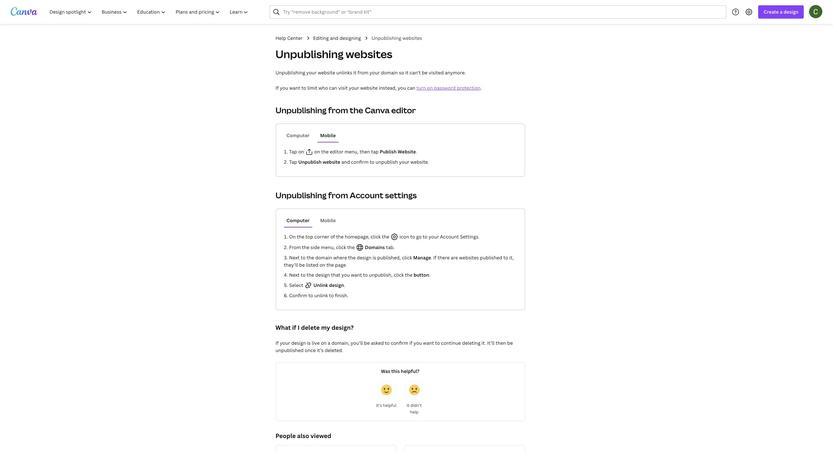 Task type: describe. For each thing, give the bounding box(es) containing it.
1 horizontal spatial websites
[[402, 35, 422, 41]]

0 vertical spatial account
[[350, 190, 383, 201]]

designing
[[340, 35, 361, 41]]

button
[[414, 272, 429, 278]]

canva
[[365, 105, 390, 116]]

it didn't help
[[407, 403, 422, 415]]

design down domains
[[357, 255, 371, 261]]

website.
[[410, 159, 429, 165]]

click up 'where'
[[336, 244, 346, 251]]

if inside the . if there are websites published to it, they'll be listed on the page.
[[433, 255, 437, 261]]

side
[[311, 244, 320, 251]]

0 horizontal spatial if
[[292, 324, 296, 332]]

if for if you want to limit who can visit your website instead, you can turn on password protection .
[[276, 85, 279, 91]]

visited
[[429, 70, 444, 76]]

settings
[[385, 190, 417, 201]]

on inside if your design is live on a domain, you'll be asked to confirm if you want to continue deleting it. it'll then be unpublished once it's deleted.
[[321, 340, 327, 347]]

0 vertical spatial and
[[330, 35, 338, 41]]

once
[[305, 348, 316, 354]]

manage
[[413, 255, 431, 261]]

live
[[312, 340, 320, 347]]

of
[[330, 234, 335, 240]]

select
[[289, 282, 304, 289]]

unlinks
[[336, 70, 352, 76]]

the up tab.
[[382, 234, 389, 240]]

it,
[[509, 255, 514, 261]]

1 horizontal spatial account
[[440, 234, 459, 240]]

there
[[438, 255, 450, 261]]

you inside if your design is live on a domain, you'll be asked to confirm if you want to continue deleting it. it'll then be unpublished once it's deleted.
[[414, 340, 422, 347]]

the left canva
[[350, 105, 363, 116]]

mobile button for on
[[318, 129, 338, 142]]

my
[[321, 324, 330, 332]]

icon
[[400, 234, 409, 240]]

a inside if your design is live on a domain, you'll be asked to confirm if you want to continue deleting it. it'll then be unpublished once it's deleted.
[[328, 340, 330, 347]]

editing and designing
[[313, 35, 361, 41]]

it.
[[482, 340, 486, 347]]

. inside the . if there are websites published to it, they'll be listed on the page.
[[431, 255, 432, 261]]

your up 'if you want to limit who can visit your website instead, you can turn on password protection .'
[[370, 70, 380, 76]]

visit
[[338, 85, 348, 91]]

didn't
[[410, 403, 422, 409]]

to left unlink
[[308, 293, 313, 299]]

0 horizontal spatial websites
[[346, 47, 392, 61]]

helpful
[[383, 403, 397, 409]]

go
[[416, 234, 422, 240]]

then inside if your design is live on a domain, you'll be asked to confirm if you want to continue deleting it. it'll then be unpublished once it's deleted.
[[496, 340, 506, 347]]

domains
[[364, 244, 385, 251]]

people
[[276, 432, 296, 440]]

1 vertical spatial and
[[341, 159, 350, 165]]

the left side
[[302, 244, 309, 251]]

can't
[[410, 70, 421, 76]]

domain,
[[331, 340, 350, 347]]

be right it'll
[[507, 340, 513, 347]]

mobile for on
[[320, 132, 336, 139]]

published,
[[377, 255, 401, 261]]

asked
[[371, 340, 384, 347]]

2 can from the left
[[407, 85, 415, 91]]

0 horizontal spatial then
[[360, 149, 370, 155]]

tap on
[[289, 149, 305, 155]]

what
[[276, 324, 291, 332]]

to inside the . if there are websites published to it, they'll be listed on the page.
[[503, 255, 508, 261]]

design down that at bottom left
[[329, 282, 344, 289]]

so
[[399, 70, 404, 76]]

from for the
[[328, 105, 348, 116]]

😔 image
[[409, 385, 420, 396]]

you right that at bottom left
[[342, 272, 350, 278]]

unlink
[[314, 293, 328, 299]]

page.
[[335, 262, 347, 268]]

1 vertical spatial want
[[351, 272, 362, 278]]

from
[[289, 244, 301, 251]]

tap unpublish website and confirm to unpublish your website.
[[289, 159, 429, 165]]

if you want to limit who can visit your website instead, you can turn on password protection .
[[276, 85, 482, 91]]

viewed
[[311, 432, 331, 440]]

websites inside the . if there are websites published to it, they'll be listed on the page.
[[459, 255, 479, 261]]

1 it from the left
[[353, 70, 357, 76]]

center
[[287, 35, 303, 41]]

be inside the . if there are websites published to it, they'll be listed on the page.
[[299, 262, 305, 268]]

be right you'll
[[364, 340, 370, 347]]

to left unpublish,
[[363, 272, 368, 278]]

icon to go to your account settings.
[[398, 234, 480, 240]]

computer button for on
[[284, 129, 312, 142]]

to up the select
[[301, 272, 306, 278]]

on the editor menu, then tap publish website .
[[313, 149, 417, 155]]

computer for the
[[287, 218, 310, 224]]

0 vertical spatial want
[[289, 85, 300, 91]]

click up domains
[[371, 234, 381, 240]]

unpublish,
[[369, 272, 393, 278]]

to left limit
[[301, 85, 306, 91]]

the inside the . if there are websites published to it, they'll be listed on the page.
[[327, 262, 334, 268]]

website for unlinks
[[318, 70, 335, 76]]

it's
[[376, 403, 382, 409]]

it's helpful
[[376, 403, 397, 409]]

also
[[297, 432, 309, 440]]

confirm inside if your design is live on a domain, you'll be asked to confirm if you want to continue deleting it. it'll then be unpublished once it's deleted.
[[391, 340, 408, 347]]

is inside if your design is live on a domain, you'll be asked to confirm if you want to continue deleting it. it'll then be unpublished once it's deleted.
[[307, 340, 311, 347]]

it
[[407, 403, 410, 409]]

delete
[[301, 324, 320, 332]]

a inside dropdown button
[[780, 9, 783, 15]]

was this helpful?
[[381, 369, 419, 375]]

next to the domain where the design is published, click manage
[[289, 255, 431, 261]]

to down from
[[301, 255, 306, 261]]

help
[[276, 35, 286, 41]]

tap for tap on
[[289, 149, 297, 155]]

the down homepage,
[[347, 244, 355, 251]]

unpublishing websites link
[[372, 35, 422, 42]]

click left manage
[[402, 255, 412, 261]]

unpublishing from the canva editor
[[276, 105, 416, 116]]

your up limit
[[306, 70, 317, 76]]

it's
[[317, 348, 324, 354]]

help
[[410, 410, 419, 415]]

turn
[[416, 85, 426, 91]]

the up listed
[[307, 255, 314, 261]]

i
[[298, 324, 300, 332]]

help center
[[276, 35, 303, 41]]

1 horizontal spatial editor
[[391, 105, 416, 116]]

0 vertical spatial from
[[358, 70, 368, 76]]

publish
[[380, 149, 397, 155]]

unlink design
[[312, 282, 344, 289]]

. if there are websites published to it, they'll be listed on the page.
[[284, 255, 514, 268]]

christina overa image
[[809, 5, 823, 18]]

0 vertical spatial unpublishing websites
[[372, 35, 422, 41]]

design?
[[332, 324, 354, 332]]

click down the . if there are websites published to it, they'll be listed on the page.
[[394, 272, 404, 278]]

your right visit
[[349, 85, 359, 91]]

from the side menu, click the
[[289, 244, 356, 251]]

Try "remove background" or "brand kit" search field
[[283, 6, 722, 18]]



Task type: locate. For each thing, give the bounding box(es) containing it.
on
[[427, 85, 433, 91], [298, 149, 304, 155], [314, 149, 320, 155], [320, 262, 325, 268], [321, 340, 327, 347]]

if inside if your design is live on a domain, you'll be asked to confirm if you want to continue deleting it. it'll then be unpublished once it's deleted.
[[409, 340, 412, 347]]

where
[[333, 255, 347, 261]]

you left limit
[[280, 85, 288, 91]]

you'll
[[351, 340, 363, 347]]

domain
[[381, 70, 398, 76], [315, 255, 332, 261]]

menu, down of
[[321, 244, 335, 251]]

if up helpful?
[[409, 340, 412, 347]]

1 next from the top
[[289, 255, 300, 261]]

mobile down unpublishing from the canva editor
[[320, 132, 336, 139]]

0 vertical spatial website
[[318, 70, 335, 76]]

to
[[301, 85, 306, 91], [370, 159, 374, 165], [410, 234, 415, 240], [423, 234, 428, 240], [301, 255, 306, 261], [503, 255, 508, 261], [301, 272, 306, 278], [363, 272, 368, 278], [308, 293, 313, 299], [329, 293, 334, 299], [385, 340, 390, 347], [435, 340, 440, 347]]

the right 'where'
[[348, 255, 356, 261]]

1 horizontal spatial and
[[341, 159, 350, 165]]

0 vertical spatial menu,
[[345, 149, 359, 155]]

1 horizontal spatial can
[[407, 85, 415, 91]]

design up unpublished at the left bottom of the page
[[291, 340, 306, 347]]

1 vertical spatial if
[[433, 255, 437, 261]]

want left limit
[[289, 85, 300, 91]]

helpful?
[[401, 369, 419, 375]]

menu, up tap unpublish website and confirm to unpublish your website. on the top
[[345, 149, 359, 155]]

deleting
[[462, 340, 480, 347]]

1 vertical spatial account
[[440, 234, 459, 240]]

a up deleted.
[[328, 340, 330, 347]]

2 mobile from the top
[[320, 218, 336, 224]]

the
[[350, 105, 363, 116], [321, 149, 329, 155], [297, 234, 304, 240], [336, 234, 344, 240], [382, 234, 389, 240], [302, 244, 309, 251], [347, 244, 355, 251], [307, 255, 314, 261], [348, 255, 356, 261], [327, 262, 334, 268], [307, 272, 314, 278], [405, 272, 412, 278]]

want down next to the domain where the design is published, click manage
[[351, 272, 362, 278]]

1 mobile from the top
[[320, 132, 336, 139]]

1 horizontal spatial if
[[409, 340, 412, 347]]

your up unpublished at the left bottom of the page
[[280, 340, 290, 347]]

0 horizontal spatial account
[[350, 190, 383, 201]]

the up unpublish
[[321, 149, 329, 155]]

1 vertical spatial website
[[360, 85, 378, 91]]

and down on the editor menu, then tap publish website . at the top of the page
[[341, 159, 350, 165]]

anymore.
[[445, 70, 466, 76]]

1 tap from the top
[[289, 149, 297, 155]]

it right so
[[405, 70, 409, 76]]

1 horizontal spatial a
[[780, 9, 783, 15]]

0 vertical spatial confirm
[[351, 159, 369, 165]]

the right on
[[297, 234, 304, 240]]

2 tap from the top
[[289, 159, 297, 165]]

want left continue
[[423, 340, 434, 347]]

1 vertical spatial if
[[409, 340, 412, 347]]

1 vertical spatial editor
[[330, 149, 343, 155]]

be right can't
[[422, 70, 428, 76]]

create a design
[[764, 9, 799, 15]]

password
[[434, 85, 456, 91]]

unpublishing for website
[[276, 70, 305, 76]]

what if i delete my design?
[[276, 324, 354, 332]]

the left page.
[[327, 262, 334, 268]]

2 vertical spatial if
[[276, 340, 279, 347]]

2 computer from the top
[[287, 218, 310, 224]]

0 vertical spatial domain
[[381, 70, 398, 76]]

help center link
[[276, 35, 303, 42]]

1 horizontal spatial then
[[496, 340, 506, 347]]

instead,
[[379, 85, 397, 91]]

2 horizontal spatial want
[[423, 340, 434, 347]]

if your design is live on a domain, you'll be asked to confirm if you want to continue deleting it. it'll then be unpublished once it's deleted.
[[276, 340, 513, 354]]

0 horizontal spatial menu,
[[321, 244, 335, 251]]

2 next from the top
[[289, 272, 300, 278]]

1 vertical spatial is
[[307, 340, 311, 347]]

it
[[353, 70, 357, 76], [405, 70, 409, 76]]

then right it'll
[[496, 340, 506, 347]]

can left "turn" on the top of page
[[407, 85, 415, 91]]

mobile
[[320, 132, 336, 139], [320, 218, 336, 224]]

computer button up tap on
[[284, 129, 312, 142]]

0 horizontal spatial domain
[[315, 255, 332, 261]]

a right create at the right
[[780, 9, 783, 15]]

mobile button down unpublishing from the canva editor
[[318, 129, 338, 142]]

1 vertical spatial a
[[328, 340, 330, 347]]

0 vertical spatial websites
[[402, 35, 422, 41]]

unpublish
[[376, 159, 398, 165]]

to down tap
[[370, 159, 374, 165]]

top
[[305, 234, 313, 240]]

create
[[764, 9, 779, 15]]

are
[[451, 255, 458, 261]]

is down domains
[[373, 255, 376, 261]]

2 horizontal spatial websites
[[459, 255, 479, 261]]

you up helpful?
[[414, 340, 422, 347]]

want
[[289, 85, 300, 91], [351, 272, 362, 278], [423, 340, 434, 347]]

computer button
[[284, 129, 312, 142], [284, 215, 312, 227]]

2 computer button from the top
[[284, 215, 312, 227]]

to right asked
[[385, 340, 390, 347]]

0 vertical spatial if
[[276, 85, 279, 91]]

1 vertical spatial from
[[328, 105, 348, 116]]

your right go
[[429, 234, 439, 240]]

0 vertical spatial mobile button
[[318, 129, 338, 142]]

1 computer button from the top
[[284, 129, 312, 142]]

next down they'll
[[289, 272, 300, 278]]

people also viewed
[[276, 432, 331, 440]]

2 vertical spatial websites
[[459, 255, 479, 261]]

on the top corner of the homepage, click the
[[289, 234, 390, 240]]

finish.
[[335, 293, 348, 299]]

0 vertical spatial tap
[[289, 149, 297, 155]]

1 vertical spatial menu,
[[321, 244, 335, 251]]

was
[[381, 369, 390, 375]]

published
[[480, 255, 502, 261]]

to right go
[[423, 234, 428, 240]]

computer for on
[[287, 132, 310, 139]]

the down listed
[[307, 272, 314, 278]]

it right unlinks
[[353, 70, 357, 76]]

your down website
[[399, 159, 409, 165]]

websites
[[402, 35, 422, 41], [346, 47, 392, 61], [459, 255, 479, 261]]

the right of
[[336, 234, 344, 240]]

deleted.
[[325, 348, 343, 354]]

turn on password protection link
[[416, 85, 481, 91]]

0 horizontal spatial it
[[353, 70, 357, 76]]

the left button
[[405, 272, 412, 278]]

unpublishing for the
[[276, 105, 327, 116]]

1 can from the left
[[329, 85, 337, 91]]

🙂 image
[[381, 385, 392, 396]]

editor right canva
[[391, 105, 416, 116]]

unpublishing websites
[[372, 35, 422, 41], [276, 47, 392, 61]]

mobile for the
[[320, 218, 336, 224]]

is left 'live'
[[307, 340, 311, 347]]

1 vertical spatial next
[[289, 272, 300, 278]]

0 horizontal spatial is
[[307, 340, 311, 347]]

your inside if your design is live on a domain, you'll be asked to confirm if you want to continue deleting it. it'll then be unpublished once it's deleted.
[[280, 340, 290, 347]]

1 horizontal spatial want
[[351, 272, 362, 278]]

tab.
[[385, 244, 395, 251]]

website down unpublishing your website unlinks it from your domain so it can't be visited anymore.
[[360, 85, 378, 91]]

protection
[[457, 85, 481, 91]]

mobile button
[[318, 129, 338, 142], [318, 215, 338, 227]]

to left go
[[410, 234, 415, 240]]

on
[[289, 234, 296, 240]]

0 horizontal spatial want
[[289, 85, 300, 91]]

can left visit
[[329, 85, 337, 91]]

who
[[319, 85, 328, 91]]

1 mobile button from the top
[[318, 129, 338, 142]]

unpublishing for account
[[276, 190, 327, 201]]

to left 'it,'
[[503, 255, 508, 261]]

1 horizontal spatial domain
[[381, 70, 398, 76]]

computer up on
[[287, 218, 310, 224]]

next up they'll
[[289, 255, 300, 261]]

0 horizontal spatial can
[[329, 85, 337, 91]]

domain left so
[[381, 70, 398, 76]]

unpublish
[[298, 159, 322, 165]]

you right instead, at the left top
[[398, 85, 406, 91]]

1 vertical spatial unpublishing websites
[[276, 47, 392, 61]]

confirm right asked
[[391, 340, 408, 347]]

want inside if your design is live on a domain, you'll be asked to confirm if you want to continue deleting it. it'll then be unpublished once it's deleted.
[[423, 340, 434, 347]]

next for next to the design that you want to unpublish, click the
[[289, 272, 300, 278]]

editor
[[391, 105, 416, 116], [330, 149, 343, 155]]

0 vertical spatial a
[[780, 9, 783, 15]]

2 vertical spatial from
[[328, 190, 348, 201]]

unpublishing
[[372, 35, 401, 41], [276, 47, 344, 61], [276, 70, 305, 76], [276, 105, 327, 116], [276, 190, 327, 201]]

0 vertical spatial if
[[292, 324, 296, 332]]

2 vertical spatial website
[[323, 159, 340, 165]]

be
[[422, 70, 428, 76], [299, 262, 305, 268], [364, 340, 370, 347], [507, 340, 513, 347]]

0 horizontal spatial editor
[[330, 149, 343, 155]]

from for account
[[328, 190, 348, 201]]

this
[[391, 369, 400, 375]]

next to the design that you want to unpublish, click the button .
[[289, 272, 430, 278]]

website
[[398, 149, 416, 155]]

website for and
[[323, 159, 340, 165]]

website up "who"
[[318, 70, 335, 76]]

1 vertical spatial computer button
[[284, 215, 312, 227]]

top level navigation element
[[45, 5, 254, 19]]

on inside the . if there are websites published to it, they'll be listed on the page.
[[320, 262, 325, 268]]

confirm
[[351, 159, 369, 165], [391, 340, 408, 347]]

1 vertical spatial mobile button
[[318, 215, 338, 227]]

0 vertical spatial editor
[[391, 105, 416, 116]]

mobile button for the
[[318, 215, 338, 227]]

menu, for then
[[345, 149, 359, 155]]

design inside dropdown button
[[784, 9, 799, 15]]

mobile button up of
[[318, 215, 338, 227]]

2 it from the left
[[405, 70, 409, 76]]

if inside if your design is live on a domain, you'll be asked to confirm if you want to continue deleting it. it'll then be unpublished once it's deleted.
[[276, 340, 279, 347]]

0 horizontal spatial and
[[330, 35, 338, 41]]

1 vertical spatial confirm
[[391, 340, 408, 347]]

next
[[289, 255, 300, 261], [289, 272, 300, 278]]

limit
[[307, 85, 317, 91]]

computer button for the
[[284, 215, 312, 227]]

0 vertical spatial next
[[289, 255, 300, 261]]

0 vertical spatial is
[[373, 255, 376, 261]]

settings.
[[460, 234, 480, 240]]

design right create at the right
[[784, 9, 799, 15]]

1 computer from the top
[[287, 132, 310, 139]]

computer button up on
[[284, 215, 312, 227]]

0 horizontal spatial a
[[328, 340, 330, 347]]

1 vertical spatial websites
[[346, 47, 392, 61]]

you
[[280, 85, 288, 91], [398, 85, 406, 91], [342, 272, 350, 278], [414, 340, 422, 347]]

menu, for click
[[321, 244, 335, 251]]

2 vertical spatial want
[[423, 340, 434, 347]]

design up unlink
[[315, 272, 330, 278]]

corner
[[314, 234, 329, 240]]

0 vertical spatial mobile
[[320, 132, 336, 139]]

then left tap
[[360, 149, 370, 155]]

design inside if your design is live on a domain, you'll be asked to confirm if you want to continue deleting it. it'll then be unpublished once it's deleted.
[[291, 340, 306, 347]]

create a design button
[[758, 5, 804, 19]]

tap for tap unpublish website and confirm to unpublish your website.
[[289, 159, 297, 165]]

0 vertical spatial computer
[[287, 132, 310, 139]]

unpublishing your website unlinks it from your domain so it can't be visited anymore.
[[276, 70, 466, 76]]

1 horizontal spatial confirm
[[391, 340, 408, 347]]

1 horizontal spatial menu,
[[345, 149, 359, 155]]

if for if your design is live on a domain, you'll be asked to confirm if you want to continue deleting it. it'll then be unpublished once it's deleted.
[[276, 340, 279, 347]]

confirm down on the editor menu, then tap publish website . at the top of the page
[[351, 159, 369, 165]]

continue
[[441, 340, 461, 347]]

0 vertical spatial computer button
[[284, 129, 312, 142]]

it'll
[[487, 340, 495, 347]]

1 horizontal spatial is
[[373, 255, 376, 261]]

1 vertical spatial mobile
[[320, 218, 336, 224]]

unpublishing from account settings
[[276, 190, 417, 201]]

tap
[[371, 149, 379, 155]]

1 vertical spatial domain
[[315, 255, 332, 261]]

computer up tap on
[[287, 132, 310, 139]]

website right unpublish
[[323, 159, 340, 165]]

1 horizontal spatial it
[[405, 70, 409, 76]]

1 vertical spatial then
[[496, 340, 506, 347]]

.
[[481, 85, 482, 91], [416, 149, 417, 155], [431, 255, 432, 261], [429, 272, 430, 278], [344, 282, 345, 289]]

tap
[[289, 149, 297, 155], [289, 159, 297, 165]]

0 vertical spatial then
[[360, 149, 370, 155]]

2 mobile button from the top
[[318, 215, 338, 227]]

website
[[318, 70, 335, 76], [360, 85, 378, 91], [323, 159, 340, 165]]

your
[[306, 70, 317, 76], [370, 70, 380, 76], [349, 85, 359, 91], [399, 159, 409, 165], [429, 234, 439, 240], [280, 340, 290, 347]]

editing and designing link
[[313, 35, 361, 42]]

and
[[330, 35, 338, 41], [341, 159, 350, 165]]

domain down from the side menu, click the
[[315, 255, 332, 261]]

1 vertical spatial tap
[[289, 159, 297, 165]]

to left continue
[[435, 340, 440, 347]]

mobile up of
[[320, 218, 336, 224]]

homepage,
[[345, 234, 369, 240]]

0 horizontal spatial confirm
[[351, 159, 369, 165]]

unlink
[[313, 282, 328, 289]]

if left i
[[292, 324, 296, 332]]

and right editing
[[330, 35, 338, 41]]

to left finish.
[[329, 293, 334, 299]]

click
[[371, 234, 381, 240], [336, 244, 346, 251], [402, 255, 412, 261], [394, 272, 404, 278]]

they'll
[[284, 262, 298, 268]]

be left listed
[[299, 262, 305, 268]]

confirm
[[289, 293, 307, 299]]

confirm to unlink to finish.
[[289, 293, 348, 299]]

then
[[360, 149, 370, 155], [496, 340, 506, 347]]

1 vertical spatial computer
[[287, 218, 310, 224]]

editor up tap unpublish website and confirm to unpublish your website. on the top
[[330, 149, 343, 155]]

next for next to the domain where the design is published, click
[[289, 255, 300, 261]]



Task type: vqa. For each thing, say whether or not it's contained in the screenshot.
turn on password protection link
yes



